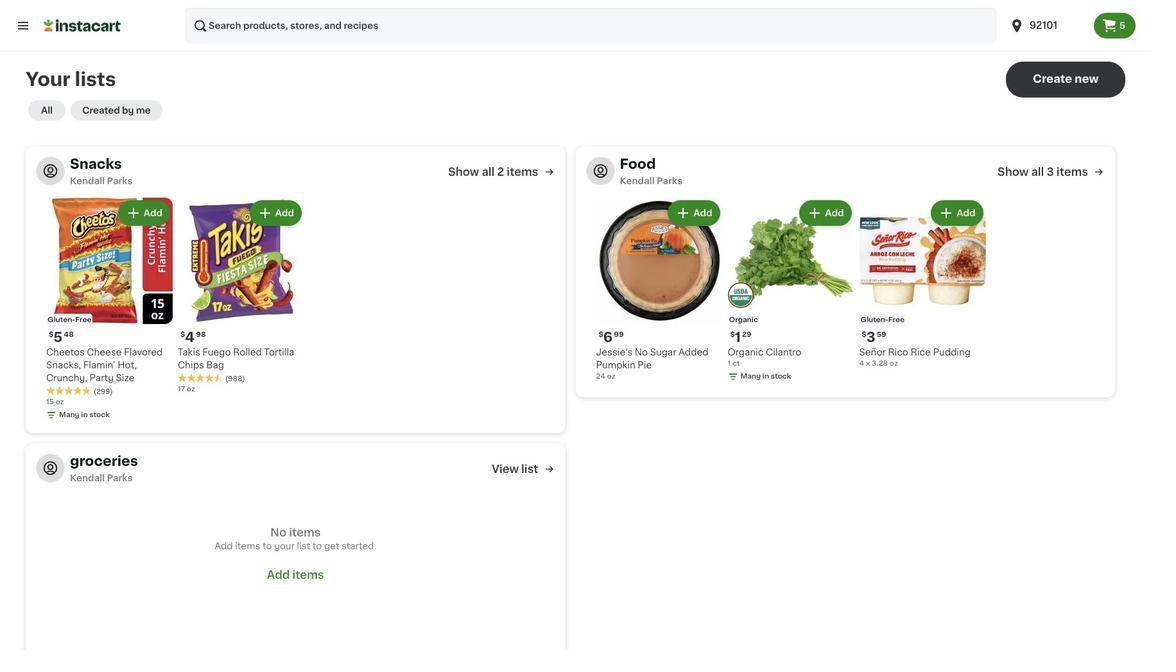 Task type: locate. For each thing, give the bounding box(es) containing it.
gluten-free up 59
[[861, 317, 905, 324]]

free up cheetos at the bottom of the page
[[75, 317, 92, 324]]

parks for groceries
[[107, 474, 133, 483]]

view
[[492, 464, 519, 475]]

pumpkin
[[596, 361, 636, 370]]

0 horizontal spatial list
[[297, 542, 310, 551]]

$ inside $ 3 59
[[862, 331, 867, 338]]

oz inside the jessie's no sugar added pumpkin pie 24 oz
[[607, 373, 616, 380]]

0 horizontal spatial 5
[[54, 331, 63, 344]]

started.
[[342, 542, 377, 551]]

kendall down groceries
[[70, 474, 105, 483]]

items
[[507, 167, 539, 177], [1057, 167, 1089, 177], [289, 528, 321, 538], [235, 542, 260, 551], [293, 570, 324, 581]]

1 horizontal spatial many in stock
[[741, 373, 792, 380]]

1 inside organic cilantro 1 ct
[[728, 360, 731, 367]]

gluten-free for 3
[[861, 317, 905, 324]]

1 horizontal spatial gluten-
[[861, 317, 889, 324]]

5
[[1120, 21, 1126, 30], [54, 331, 63, 344]]

list right view
[[522, 464, 539, 475]]

gluten- up 48
[[48, 317, 75, 324]]

no up pie
[[635, 348, 648, 357]]

5 add button from the left
[[933, 202, 982, 225]]

0 horizontal spatial 4
[[185, 331, 195, 344]]

1 show from the left
[[448, 167, 479, 177]]

kendall down snacks
[[70, 177, 105, 186]]

groceries kendall parks
[[70, 455, 138, 483]]

many
[[741, 373, 761, 380], [59, 412, 79, 419]]

$ inside $ 1 29
[[731, 331, 735, 338]]

add items link
[[267, 568, 324, 583]]

1 horizontal spatial 5
[[1120, 21, 1126, 30]]

to left get
[[313, 542, 322, 551]]

oz right 24
[[607, 373, 616, 380]]

parks for food
[[657, 177, 683, 186]]

1 horizontal spatial all
[[1032, 167, 1045, 177]]

created by me button
[[71, 100, 162, 121]]

1 product group from the left
[[46, 198, 173, 423]]

gluten- up 59
[[861, 317, 889, 324]]

by
[[122, 106, 134, 115]]

$ left 98
[[180, 331, 185, 338]]

$ inside $ 5 48
[[49, 331, 54, 338]]

$ inside the $ 4 98
[[180, 331, 185, 338]]

3 product group from the left
[[596, 198, 723, 382]]

stock down cilantro
[[771, 373, 792, 380]]

5 $ from the left
[[862, 331, 867, 338]]

organic up 29
[[729, 317, 758, 324]]

1 gluten-free from the left
[[48, 317, 92, 324]]

to left your
[[263, 542, 272, 551]]

parks
[[107, 177, 133, 186], [657, 177, 683, 186], [107, 474, 133, 483]]

parks inside groceries kendall parks
[[107, 474, 133, 483]]

kendall for snacks
[[70, 177, 105, 186]]

$ left 29
[[731, 331, 735, 338]]

view list
[[492, 464, 539, 475]]

all
[[41, 106, 53, 115]]

list inside no items add items to your list to get started.
[[297, 542, 310, 551]]

cilantro
[[766, 348, 802, 357]]

92101 button
[[1002, 8, 1094, 44], [1010, 8, 1087, 44]]

$
[[49, 331, 54, 338], [180, 331, 185, 338], [599, 331, 604, 338], [731, 331, 735, 338], [862, 331, 867, 338]]

kendall inside food kendall parks
[[620, 177, 655, 186]]

0 vertical spatial no
[[635, 348, 648, 357]]

4 left 98
[[185, 331, 195, 344]]

gluten-
[[48, 317, 75, 324], [861, 317, 889, 324]]

4 left x
[[860, 360, 865, 367]]

gluten-free
[[48, 317, 92, 324], [861, 317, 905, 324]]

kendall inside snacks kendall parks
[[70, 177, 105, 186]]

0 vertical spatial many
[[741, 373, 761, 380]]

1 horizontal spatial in
[[763, 373, 770, 380]]

show
[[448, 167, 479, 177], [998, 167, 1029, 177]]

0 vertical spatial 5
[[1120, 21, 1126, 30]]

add button for 3
[[933, 202, 982, 225]]

1 horizontal spatial to
[[313, 542, 322, 551]]

None search field
[[185, 8, 997, 44]]

4 $ from the left
[[731, 331, 735, 338]]

4 product group from the left
[[728, 198, 855, 385]]

kendall down food
[[620, 177, 655, 186]]

99
[[614, 331, 624, 338]]

2 free from the left
[[889, 317, 905, 324]]

many in stock down organic cilantro 1 ct in the right of the page
[[741, 373, 792, 380]]

5 button
[[1094, 13, 1136, 39]]

1 gluten- from the left
[[48, 317, 75, 324]]

0 horizontal spatial in
[[81, 412, 88, 419]]

no inside the jessie's no sugar added pumpkin pie 24 oz
[[635, 348, 648, 357]]

1 horizontal spatial show
[[998, 167, 1029, 177]]

0 horizontal spatial all
[[482, 167, 495, 177]]

kendall inside groceries kendall parks
[[70, 474, 105, 483]]

1 $ from the left
[[49, 331, 54, 338]]

many in stock
[[741, 373, 792, 380], [59, 412, 110, 419]]

$ for 4
[[180, 331, 185, 338]]

product group containing 5
[[46, 198, 173, 423]]

1 horizontal spatial free
[[889, 317, 905, 324]]

all for 4
[[482, 167, 495, 177]]

15 oz
[[46, 399, 64, 406]]

in down organic cilantro 1 ct in the right of the page
[[763, 373, 770, 380]]

parks inside snacks kendall parks
[[107, 177, 133, 186]]

snacks
[[70, 157, 122, 171]]

list right your
[[297, 542, 310, 551]]

snacks kendall parks
[[70, 157, 133, 186]]

0 horizontal spatial no
[[270, 528, 287, 538]]

free
[[75, 317, 92, 324], [889, 317, 905, 324]]

1 horizontal spatial many
[[741, 373, 761, 380]]

add button for 5
[[119, 202, 169, 225]]

2 add button from the left
[[251, 202, 301, 225]]

oz
[[890, 360, 899, 367], [607, 373, 616, 380], [187, 386, 195, 393], [56, 399, 64, 406]]

stock down (299)
[[89, 412, 110, 419]]

1 vertical spatial 3
[[867, 331, 876, 344]]

create new button
[[1006, 62, 1126, 98]]

oz right 15
[[56, 399, 64, 406]]

1 horizontal spatial gluten-free
[[861, 317, 905, 324]]

1 add button from the left
[[119, 202, 169, 225]]

1 vertical spatial 4
[[860, 360, 865, 367]]

0 vertical spatial stock
[[771, 373, 792, 380]]

2 $ from the left
[[180, 331, 185, 338]]

3
[[1047, 167, 1054, 177], [867, 331, 876, 344]]

add
[[144, 209, 162, 218], [275, 209, 294, 218], [694, 209, 713, 218], [826, 209, 844, 218], [957, 209, 976, 218], [215, 542, 233, 551], [267, 570, 290, 581]]

$ for 3
[[862, 331, 867, 338]]

parks inside food kendall parks
[[657, 177, 683, 186]]

$ left 59
[[862, 331, 867, 338]]

0 horizontal spatial gluten-
[[48, 317, 75, 324]]

2 all from the left
[[1032, 167, 1045, 177]]

add for 4
[[275, 209, 294, 218]]

organic up ct
[[728, 348, 764, 357]]

many down organic cilantro 1 ct in the right of the page
[[741, 373, 761, 380]]

$ left 48
[[49, 331, 54, 338]]

1 all from the left
[[482, 167, 495, 177]]

2 product group from the left
[[178, 198, 304, 395]]

food kendall parks
[[620, 157, 683, 186]]

29
[[743, 331, 752, 338]]

1 vertical spatial no
[[270, 528, 287, 538]]

1 left 29
[[735, 331, 741, 344]]

0 horizontal spatial to
[[263, 542, 272, 551]]

all
[[482, 167, 495, 177], [1032, 167, 1045, 177]]

add button
[[119, 202, 169, 225], [251, 202, 301, 225], [669, 202, 719, 225], [801, 202, 851, 225], [933, 202, 982, 225]]

create
[[1033, 74, 1073, 84]]

gluten-free up 48
[[48, 317, 92, 324]]

98
[[196, 331, 206, 338]]

0 horizontal spatial show
[[448, 167, 479, 177]]

1 vertical spatial organic
[[728, 348, 764, 357]]

no up your
[[270, 528, 287, 538]]

1 horizontal spatial no
[[635, 348, 648, 357]]

kendall
[[70, 177, 105, 186], [620, 177, 655, 186], [70, 474, 105, 483]]

0 horizontal spatial free
[[75, 317, 92, 324]]

lists
[[75, 70, 116, 89]]

items for show all 2 items
[[507, 167, 539, 177]]

cheetos cheese flavored snacks, flamin' hot, crunchy, party size
[[46, 348, 163, 383]]

sugar
[[650, 348, 677, 357]]

3 add button from the left
[[669, 202, 719, 225]]

0 vertical spatial many in stock
[[741, 373, 792, 380]]

5 product group from the left
[[860, 198, 986, 369]]

0 vertical spatial organic
[[729, 317, 758, 324]]

oz down rico
[[890, 360, 899, 367]]

1 vertical spatial in
[[81, 412, 88, 419]]

many in stock down (299)
[[59, 412, 110, 419]]

92101
[[1030, 21, 1058, 30]]

$ for 1
[[731, 331, 735, 338]]

1 vertical spatial stock
[[89, 412, 110, 419]]

jessie's
[[596, 348, 633, 357]]

1 horizontal spatial list
[[522, 464, 539, 475]]

0 vertical spatial 3
[[1047, 167, 1054, 177]]

señor
[[860, 348, 886, 357]]

add for 5
[[144, 209, 162, 218]]

1 free from the left
[[75, 317, 92, 324]]

1 left ct
[[728, 360, 731, 367]]

in
[[763, 373, 770, 380], [81, 412, 88, 419]]

add button for 6
[[669, 202, 719, 225]]

2 gluten-free from the left
[[861, 317, 905, 324]]

rice
[[911, 348, 931, 357]]

1 vertical spatial many in stock
[[59, 412, 110, 419]]

product group
[[46, 198, 173, 423], [178, 198, 304, 395], [596, 198, 723, 382], [728, 198, 855, 385], [860, 198, 986, 369]]

(299)
[[94, 389, 113, 396]]

in down crunchy,
[[81, 412, 88, 419]]

product group containing 1
[[728, 198, 855, 385]]

your
[[274, 542, 295, 551]]

3 $ from the left
[[599, 331, 604, 338]]

2 to from the left
[[313, 542, 322, 551]]

1 92101 button from the left
[[1002, 8, 1094, 44]]

stock
[[771, 373, 792, 380], [89, 412, 110, 419]]

items for no items add items to your list to get started.
[[235, 542, 260, 551]]

no
[[635, 348, 648, 357], [270, 528, 287, 538]]

2 gluten- from the left
[[861, 317, 889, 324]]

4 add button from the left
[[801, 202, 851, 225]]

★★★★★
[[178, 374, 223, 383], [178, 374, 223, 383], [46, 387, 91, 396], [46, 387, 91, 396]]

1
[[735, 331, 741, 344], [728, 360, 731, 367]]

free up rico
[[889, 317, 905, 324]]

$ left 99
[[599, 331, 604, 338]]

2 show from the left
[[998, 167, 1029, 177]]

$ inside $ 6 99
[[599, 331, 604, 338]]

many down 15 oz
[[59, 412, 79, 419]]

4
[[185, 331, 195, 344], [860, 360, 865, 367]]

(988)
[[225, 376, 245, 383]]

food
[[620, 157, 656, 171]]

$ for 6
[[599, 331, 604, 338]]

0 vertical spatial list
[[522, 464, 539, 475]]

1 vertical spatial 1
[[728, 360, 731, 367]]

1 horizontal spatial 4
[[860, 360, 865, 367]]

0 horizontal spatial 1
[[728, 360, 731, 367]]

1 vertical spatial many
[[59, 412, 79, 419]]

organic inside organic cilantro 1 ct
[[728, 348, 764, 357]]

0 vertical spatial 1
[[735, 331, 741, 344]]

5 inside "button"
[[1120, 21, 1126, 30]]

1 vertical spatial 5
[[54, 331, 63, 344]]

$ 6 99
[[599, 331, 624, 344]]

0 horizontal spatial gluten-free
[[48, 317, 92, 324]]

organic for organic cilantro 1 ct
[[728, 348, 764, 357]]

rico
[[888, 348, 909, 357]]

$ for 5
[[49, 331, 54, 338]]

me
[[136, 106, 151, 115]]

1 vertical spatial list
[[297, 542, 310, 551]]

to
[[263, 542, 272, 551], [313, 542, 322, 551]]



Task type: vqa. For each thing, say whether or not it's contained in the screenshot.
7.5
no



Task type: describe. For each thing, give the bounding box(es) containing it.
groceries
[[70, 455, 138, 468]]

cheetos
[[46, 348, 85, 357]]

oz inside señor rico rice pudding 4 x 3.28 oz
[[890, 360, 899, 367]]

tortilla
[[264, 348, 294, 357]]

size
[[116, 374, 135, 383]]

items inside add items link
[[293, 570, 324, 581]]

all for 1
[[1032, 167, 1045, 177]]

$ 3 59
[[862, 331, 887, 344]]

cheese
[[87, 348, 122, 357]]

new
[[1075, 74, 1099, 84]]

4 inside señor rico rice pudding 4 x 3.28 oz
[[860, 360, 865, 367]]

0 vertical spatial in
[[763, 373, 770, 380]]

1 horizontal spatial 3
[[1047, 167, 1054, 177]]

gluten- for 5
[[48, 317, 75, 324]]

organic cilantro 1 ct
[[728, 348, 802, 367]]

pie
[[638, 361, 652, 370]]

party
[[90, 374, 114, 383]]

gluten-free for 5
[[48, 317, 92, 324]]

all button
[[28, 100, 66, 121]]

x
[[866, 360, 871, 367]]

organic for organic
[[729, 317, 758, 324]]

fuego
[[203, 348, 231, 357]]

$ 1 29
[[731, 331, 752, 344]]

3.28
[[872, 360, 888, 367]]

0 horizontal spatial many in stock
[[59, 412, 110, 419]]

create new
[[1033, 74, 1099, 84]]

0 horizontal spatial stock
[[89, 412, 110, 419]]

show for 1
[[998, 167, 1029, 177]]

free for 5
[[75, 317, 92, 324]]

2
[[497, 167, 504, 177]]

get
[[324, 542, 339, 551]]

flavored
[[124, 348, 163, 357]]

6
[[604, 331, 613, 344]]

17
[[178, 386, 185, 393]]

chips
[[178, 361, 204, 370]]

created
[[82, 106, 120, 115]]

show for 4
[[448, 167, 479, 177]]

add for 6
[[694, 209, 713, 218]]

48
[[64, 331, 74, 338]]

no items add items to your list to get started.
[[215, 528, 377, 551]]

1 to from the left
[[263, 542, 272, 551]]

0 horizontal spatial many
[[59, 412, 79, 419]]

kendall for groceries
[[70, 474, 105, 483]]

2 92101 button from the left
[[1010, 8, 1087, 44]]

$ 4 98
[[180, 331, 206, 344]]

show all 3 items
[[998, 167, 1089, 177]]

kendall for food
[[620, 177, 655, 186]]

show all 2 items
[[448, 167, 539, 177]]

items for show all 3 items
[[1057, 167, 1089, 177]]

takis fuego rolled tortilla chips bag
[[178, 348, 294, 370]]

15
[[46, 399, 54, 406]]

17 oz
[[178, 386, 195, 393]]

Search field
[[185, 8, 997, 44]]

add items
[[267, 570, 324, 581]]

add inside no items add items to your list to get started.
[[215, 542, 233, 551]]

59
[[877, 331, 887, 338]]

created by me
[[82, 106, 151, 115]]

takis
[[178, 348, 200, 357]]

bag
[[206, 361, 224, 370]]

instacart logo image
[[44, 18, 121, 33]]

add for 1
[[826, 209, 844, 218]]

señor rico rice pudding 4 x 3.28 oz
[[860, 348, 971, 367]]

gluten- for 3
[[861, 317, 889, 324]]

rolled
[[233, 348, 262, 357]]

product group containing 3
[[860, 198, 986, 369]]

pudding
[[933, 348, 971, 357]]

24
[[596, 373, 606, 380]]

1 horizontal spatial stock
[[771, 373, 792, 380]]

flamin'
[[83, 361, 115, 370]]

0 horizontal spatial 3
[[867, 331, 876, 344]]

add button for 1
[[801, 202, 851, 225]]

snacks,
[[46, 361, 81, 370]]

oz right 17
[[187, 386, 195, 393]]

your lists
[[26, 70, 116, 89]]

no inside no items add items to your list to get started.
[[270, 528, 287, 538]]

parks for snacks
[[107, 177, 133, 186]]

hot,
[[118, 361, 137, 370]]

ct
[[733, 360, 740, 367]]

add button for 4
[[251, 202, 301, 225]]

free for 3
[[889, 317, 905, 324]]

added
[[679, 348, 709, 357]]

your
[[26, 70, 71, 89]]

$ 5 48
[[49, 331, 74, 344]]

add for 3
[[957, 209, 976, 218]]

product group containing 6
[[596, 198, 723, 382]]

jessie's no sugar added pumpkin pie 24 oz
[[596, 348, 709, 380]]

1 horizontal spatial 1
[[735, 331, 741, 344]]

item badge image
[[728, 282, 754, 308]]

product group containing 4
[[178, 198, 304, 395]]

crunchy,
[[46, 374, 87, 383]]

0 vertical spatial 4
[[185, 331, 195, 344]]



